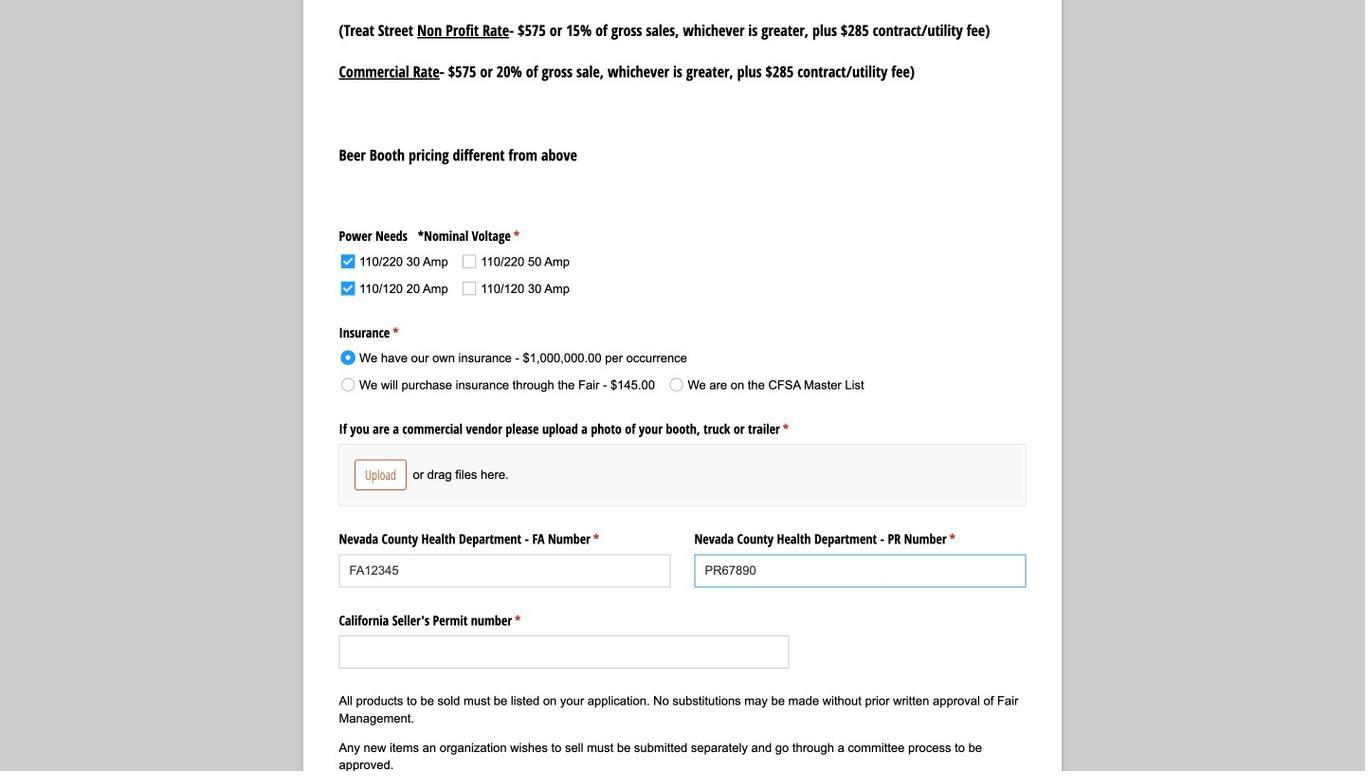 Task type: vqa. For each thing, say whether or not it's contained in the screenshot.
option
yes



Task type: describe. For each thing, give the bounding box(es) containing it.
checkbox-group element
[[335, 247, 671, 305]]



Task type: locate. For each thing, give the bounding box(es) containing it.
None radio
[[663, 370, 865, 398]]

None radio
[[335, 343, 700, 371], [335, 370, 668, 398], [335, 343, 700, 371], [335, 370, 668, 398]]

None text field
[[339, 554, 671, 587], [695, 554, 1027, 587], [339, 636, 790, 669], [339, 554, 671, 587], [695, 554, 1027, 587], [339, 636, 790, 669]]



